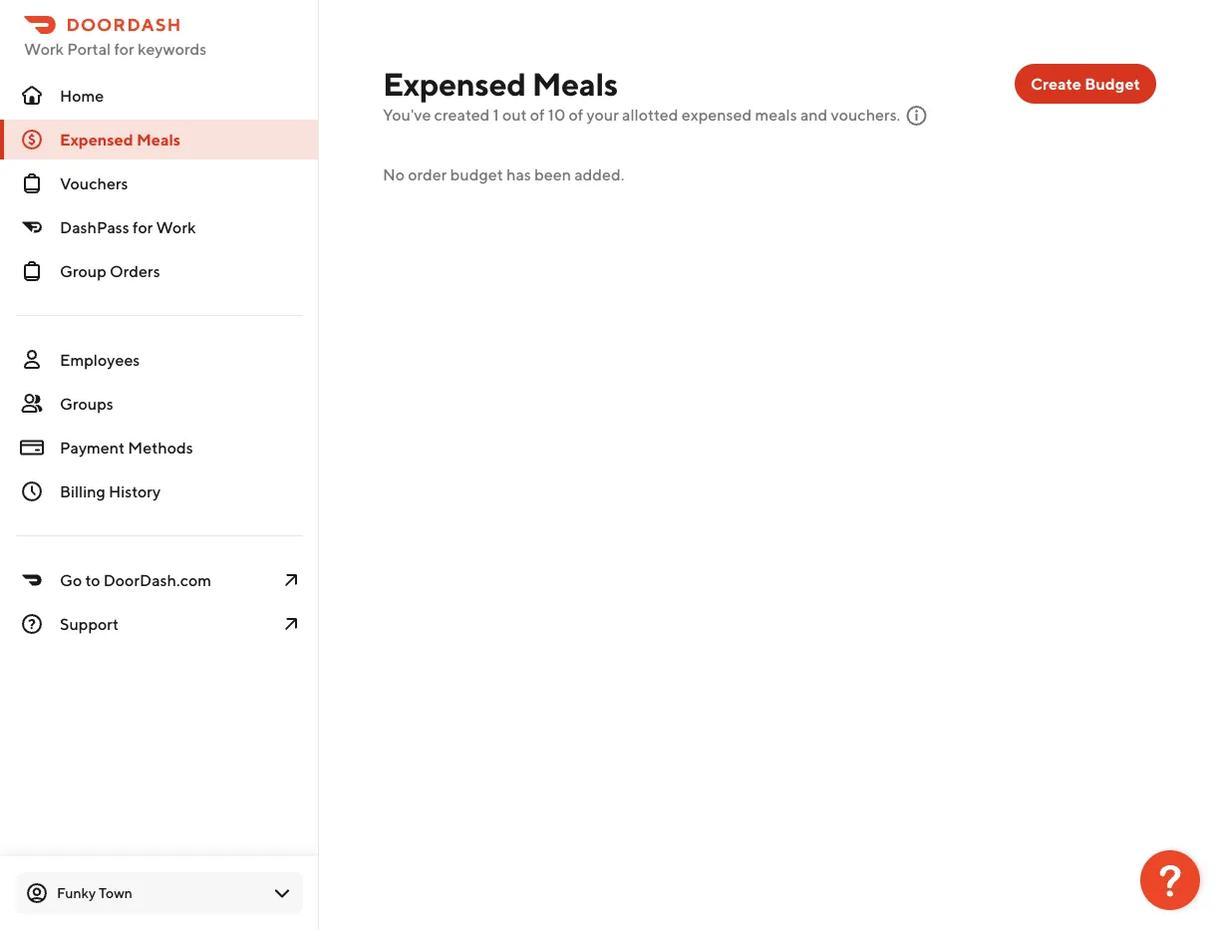Task type: describe. For each thing, give the bounding box(es) containing it.
order
[[408, 165, 447, 183]]

0 vertical spatial for
[[114, 39, 134, 58]]

you've created 1 out of 10 of your allotted expensed meals and vouchers.
[[383, 105, 901, 124]]

expensed meals inside the expensed meals "link"
[[60, 130, 181, 149]]

vouchers.
[[831, 105, 901, 124]]

you've
[[383, 105, 431, 124]]

meals
[[755, 105, 797, 124]]

budget
[[450, 165, 503, 183]]

support
[[60, 615, 119, 634]]

created
[[434, 105, 490, 124]]

billing history
[[60, 482, 161, 501]]

to
[[85, 571, 100, 590]]

payment methods link
[[0, 428, 319, 468]]

groups link
[[0, 384, 319, 424]]

home link
[[0, 76, 319, 116]]

and
[[800, 105, 828, 124]]

10
[[548, 105, 566, 124]]

orders
[[110, 262, 160, 281]]

1 vertical spatial work
[[156, 218, 196, 237]]

1 horizontal spatial meals
[[532, 65, 618, 102]]

methods
[[128, 438, 193, 457]]

group orders link
[[0, 251, 319, 291]]

expensed
[[682, 105, 752, 124]]

group orders
[[60, 262, 160, 281]]

vouchers link
[[0, 164, 319, 203]]

your
[[587, 105, 619, 124]]

has
[[506, 165, 531, 183]]

dashpass for work link
[[0, 207, 319, 247]]

billing
[[60, 482, 106, 501]]

0 vertical spatial expensed meals
[[383, 65, 618, 102]]

0 horizontal spatial work
[[24, 39, 64, 58]]

no order budget has been added.
[[383, 165, 625, 183]]

town
[[99, 885, 133, 901]]



Task type: vqa. For each thing, say whether or not it's contained in the screenshot.
cream
no



Task type: locate. For each thing, give the bounding box(es) containing it.
no
[[383, 165, 405, 183]]

open resource center image
[[1141, 850, 1200, 910]]

create budget button
[[1015, 64, 1157, 104]]

home
[[60, 86, 104, 105]]

work left portal
[[24, 39, 64, 58]]

1 vertical spatial meals
[[136, 130, 181, 149]]

group
[[60, 262, 106, 281]]

1 horizontal spatial work
[[156, 218, 196, 237]]

meals up 10
[[532, 65, 618, 102]]

1
[[493, 105, 499, 124]]

work portal for keywords
[[24, 39, 207, 58]]

payment
[[60, 438, 125, 457]]

payment methods
[[60, 438, 193, 457]]

dashpass for work
[[60, 218, 196, 237]]

billing history link
[[0, 472, 319, 511]]

0 horizontal spatial of
[[530, 105, 545, 124]]

0 vertical spatial meals
[[532, 65, 618, 102]]

1 horizontal spatial expensed meals
[[383, 65, 618, 102]]

allotted
[[622, 105, 679, 124]]

create budget
[[1031, 74, 1141, 93]]

portal
[[67, 39, 111, 58]]

expensed
[[383, 65, 526, 102], [60, 130, 133, 149]]

added.
[[574, 165, 625, 183]]

vouchers
[[60, 174, 128, 193]]

for
[[114, 39, 134, 58], [133, 218, 153, 237]]

0 vertical spatial expensed
[[383, 65, 526, 102]]

expensed meals up vouchers
[[60, 130, 181, 149]]

history
[[109, 482, 161, 501]]

1 horizontal spatial expensed
[[383, 65, 526, 102]]

of
[[530, 105, 545, 124], [569, 105, 583, 124]]

0 horizontal spatial expensed
[[60, 130, 133, 149]]

dashpass
[[60, 218, 129, 237]]

for up orders
[[133, 218, 153, 237]]

budget
[[1085, 74, 1141, 93]]

go to doordash.com
[[60, 571, 211, 590]]

of left 10
[[530, 105, 545, 124]]

doordash.com
[[103, 571, 211, 590]]

work
[[24, 39, 64, 58], [156, 218, 196, 237]]

create
[[1031, 74, 1082, 93]]

of right 10
[[569, 105, 583, 124]]

expensed up created
[[383, 65, 526, 102]]

meals inside "link"
[[136, 130, 181, 149]]

1 horizontal spatial of
[[569, 105, 583, 124]]

employees
[[60, 350, 140, 369]]

keywords
[[138, 39, 207, 58]]

1 vertical spatial expensed
[[60, 130, 133, 149]]

for right portal
[[114, 39, 134, 58]]

1 vertical spatial for
[[133, 218, 153, 237]]

0 horizontal spatial meals
[[136, 130, 181, 149]]

employees link
[[0, 340, 319, 380]]

expensed inside "link"
[[60, 130, 133, 149]]

expensed meals link
[[0, 120, 319, 160]]

go
[[60, 571, 82, 590]]

been
[[534, 165, 571, 183]]

funky town
[[57, 885, 133, 901]]

go to doordash.com link
[[0, 560, 319, 600]]

funky
[[57, 885, 96, 901]]

groups
[[60, 394, 113, 413]]

meals
[[532, 65, 618, 102], [136, 130, 181, 149]]

expensed meals
[[383, 65, 618, 102], [60, 130, 181, 149]]

2 of from the left
[[569, 105, 583, 124]]

support link
[[0, 604, 319, 644]]

out
[[502, 105, 527, 124]]

expensed up vouchers
[[60, 130, 133, 149]]

expensed meals up 1
[[383, 65, 618, 102]]

0 vertical spatial work
[[24, 39, 64, 58]]

meals up the vouchers link
[[136, 130, 181, 149]]

0 horizontal spatial expensed meals
[[60, 130, 181, 149]]

1 of from the left
[[530, 105, 545, 124]]

work down the vouchers link
[[156, 218, 196, 237]]

1 vertical spatial expensed meals
[[60, 130, 181, 149]]



